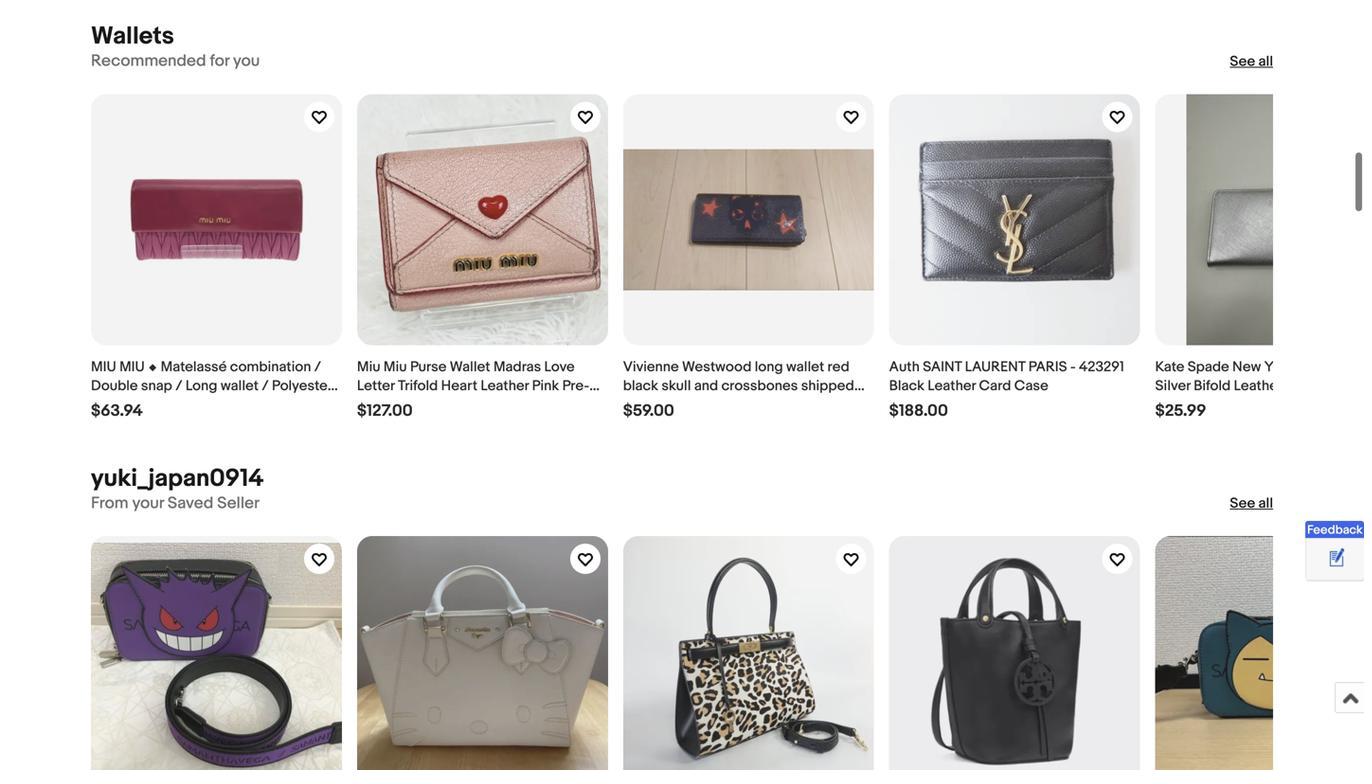 Task type: describe. For each thing, give the bounding box(es) containing it.
$127.00 text field
[[357, 401, 413, 421]]

recommended
[[91, 51, 206, 71]]

all for wallets
[[1258, 53, 1273, 70]]

polyester
[[272, 377, 332, 394]]

$59.00 text field
[[623, 401, 674, 421]]

miu miu purse wallet madras love letter trifold heart leather pink pre- owned
[[357, 358, 589, 413]]

seller
[[217, 493, 260, 513]]

◆
[[148, 358, 158, 375]]

meta
[[1332, 358, 1364, 375]]

/ down "combination"
[[262, 377, 269, 394]]

kate spade new york staci meta $25.99
[[1155, 358, 1364, 421]]

long
[[185, 377, 217, 394]]

from your saved seller element
[[91, 493, 260, 514]]

all for yuki_japan0914
[[1258, 495, 1273, 512]]

heart
[[441, 377, 477, 394]]

$25.99 text field
[[1155, 401, 1206, 421]]

wallets
[[91, 22, 174, 51]]

see all link for yuki_japan0914
[[1230, 494, 1273, 513]]

1 miu from the left
[[357, 358, 380, 375]]

from
[[623, 396, 653, 413]]

$63.94 text field
[[91, 401, 143, 421]]

recommended for you
[[91, 51, 260, 71]]

see for wallets
[[1230, 53, 1255, 70]]

saved
[[168, 493, 214, 513]]

paris
[[1029, 358, 1067, 375]]

staci
[[1297, 358, 1329, 375]]

laurent
[[965, 358, 1025, 375]]

matelassé
[[161, 358, 227, 375]]

see all for wallets
[[1230, 53, 1273, 70]]

double
[[91, 377, 138, 394]]

$127.00
[[357, 401, 413, 421]]

you
[[233, 51, 260, 71]]

-
[[1070, 358, 1076, 375]]

from your saved seller
[[91, 493, 260, 513]]

pink inside "miu miu purse wallet madras love letter trifold heart leather pink pre- owned"
[[532, 377, 559, 394]]

kate
[[1155, 358, 1184, 375]]

crossbones
[[721, 377, 798, 394]]

card
[[979, 377, 1011, 394]]

feedback
[[1307, 523, 1363, 538]]

auth saint laurent paris - 423291 black leather card case $188.00
[[889, 358, 1124, 421]]

$188.00 text field
[[889, 401, 948, 421]]

your
[[132, 493, 164, 513]]

westwood
[[682, 358, 752, 375]]

423291
[[1079, 358, 1124, 375]]

skull
[[661, 377, 691, 394]]

shipped
[[801, 377, 854, 394]]



Task type: locate. For each thing, give the bounding box(es) containing it.
1 vertical spatial see all link
[[1230, 494, 1273, 513]]

see all
[[1230, 53, 1273, 70], [1230, 495, 1273, 512]]

pink inside miu miu ◆ matelassé combination / double snap / long wallet / polyester / pink
[[101, 396, 128, 413]]

wallet
[[786, 358, 824, 375], [221, 377, 259, 394]]

1 leather from the left
[[481, 377, 529, 394]]

wallet
[[450, 358, 490, 375]]

1 vertical spatial see all
[[1230, 495, 1273, 512]]

1 horizontal spatial leather
[[928, 377, 976, 394]]

see
[[1230, 53, 1255, 70], [1230, 495, 1255, 512]]

long
[[755, 358, 783, 375]]

$59.00
[[623, 401, 674, 421]]

trifold
[[398, 377, 438, 394]]

1 vertical spatial see
[[1230, 495, 1255, 512]]

$25.99
[[1155, 401, 1206, 421]]

$188.00
[[889, 401, 948, 421]]

0 vertical spatial see all
[[1230, 53, 1273, 70]]

1 horizontal spatial pink
[[532, 377, 559, 394]]

saint
[[923, 358, 962, 375]]

/ right snap
[[175, 377, 182, 394]]

vivienne
[[623, 358, 679, 375]]

red
[[827, 358, 849, 375]]

yuki_japan0914
[[91, 464, 264, 493]]

/ down double
[[91, 396, 98, 413]]

1 horizontal spatial miu
[[384, 358, 407, 375]]

owned
[[357, 396, 404, 413]]

spade
[[1188, 358, 1229, 375]]

for
[[210, 51, 229, 71]]

see all link for wallets
[[1230, 52, 1273, 71]]

wallets link
[[91, 22, 174, 51]]

love
[[544, 358, 575, 375]]

1 see all link from the top
[[1230, 52, 1273, 71]]

pink down the love at top
[[532, 377, 559, 394]]

letter
[[357, 377, 395, 394]]

1 vertical spatial wallet
[[221, 377, 259, 394]]

case
[[1014, 377, 1048, 394]]

0 vertical spatial pink
[[532, 377, 559, 394]]

vivienne westwood long wallet red black skull and crossbones shipped from japan
[[623, 358, 854, 413]]

2 leather from the left
[[928, 377, 976, 394]]

miu miu ◆ matelassé combination / double snap / long wallet / polyester / pink
[[91, 358, 332, 413]]

black
[[889, 377, 924, 394]]

miu
[[357, 358, 380, 375], [384, 358, 407, 375]]

leather inside "miu miu purse wallet madras love letter trifold heart leather pink pre- owned"
[[481, 377, 529, 394]]

/ up polyester
[[314, 358, 321, 375]]

all
[[1258, 53, 1273, 70], [1258, 495, 1273, 512]]

pre-
[[562, 377, 589, 394]]

2 miu from the left
[[119, 358, 145, 375]]

0 vertical spatial wallet
[[786, 358, 824, 375]]

miu
[[91, 358, 116, 375], [119, 358, 145, 375]]

miu up double
[[91, 358, 116, 375]]

combination
[[230, 358, 311, 375]]

1 see all from the top
[[1230, 53, 1273, 70]]

purse
[[410, 358, 447, 375]]

and
[[694, 377, 718, 394]]

2 miu from the left
[[384, 358, 407, 375]]

leather down saint
[[928, 377, 976, 394]]

miu left ◆
[[119, 358, 145, 375]]

black
[[623, 377, 658, 394]]

1 miu from the left
[[91, 358, 116, 375]]

wallet down "combination"
[[221, 377, 259, 394]]

see for yuki_japan0914
[[1230, 495, 1255, 512]]

auth
[[889, 358, 920, 375]]

0 vertical spatial see
[[1230, 53, 1255, 70]]

$63.94
[[91, 401, 143, 421]]

0 horizontal spatial miu
[[357, 358, 380, 375]]

snap
[[141, 377, 172, 394]]

leather down "madras"
[[481, 377, 529, 394]]

0 horizontal spatial pink
[[101, 396, 128, 413]]

pink
[[532, 377, 559, 394], [101, 396, 128, 413]]

2 see all link from the top
[[1230, 494, 1273, 513]]

wallet up shipped at the right
[[786, 358, 824, 375]]

yuki_japan0914 link
[[91, 464, 264, 493]]

/
[[314, 358, 321, 375], [175, 377, 182, 394], [262, 377, 269, 394], [91, 396, 98, 413]]

see all for yuki_japan0914
[[1230, 495, 1273, 512]]

0 vertical spatial see all link
[[1230, 52, 1273, 71]]

2 all from the top
[[1258, 495, 1273, 512]]

0 horizontal spatial wallet
[[221, 377, 259, 394]]

1 horizontal spatial miu
[[119, 358, 145, 375]]

0 vertical spatial all
[[1258, 53, 1273, 70]]

new
[[1232, 358, 1261, 375]]

pink down double
[[101, 396, 128, 413]]

wallet inside the vivienne westwood long wallet red black skull and crossbones shipped from japan
[[786, 358, 824, 375]]

recommended for you element
[[91, 51, 260, 71]]

see all link
[[1230, 52, 1273, 71], [1230, 494, 1273, 513]]

1 see from the top
[[1230, 53, 1255, 70]]

2 see from the top
[[1230, 495, 1255, 512]]

0 horizontal spatial leather
[[481, 377, 529, 394]]

japan
[[656, 396, 695, 413]]

leather inside auth saint laurent paris - 423291 black leather card case $188.00
[[928, 377, 976, 394]]

madras
[[493, 358, 541, 375]]

wallet inside miu miu ◆ matelassé combination / double snap / long wallet / polyester / pink
[[221, 377, 259, 394]]

1 vertical spatial all
[[1258, 495, 1273, 512]]

1 horizontal spatial wallet
[[786, 358, 824, 375]]

0 horizontal spatial miu
[[91, 358, 116, 375]]

2 see all from the top
[[1230, 495, 1273, 512]]

from
[[91, 493, 128, 513]]

1 all from the top
[[1258, 53, 1273, 70]]

1 vertical spatial pink
[[101, 396, 128, 413]]

leather
[[481, 377, 529, 394], [928, 377, 976, 394]]

york
[[1264, 358, 1293, 375]]



Task type: vqa. For each thing, say whether or not it's contained in the screenshot.
"Described"
no



